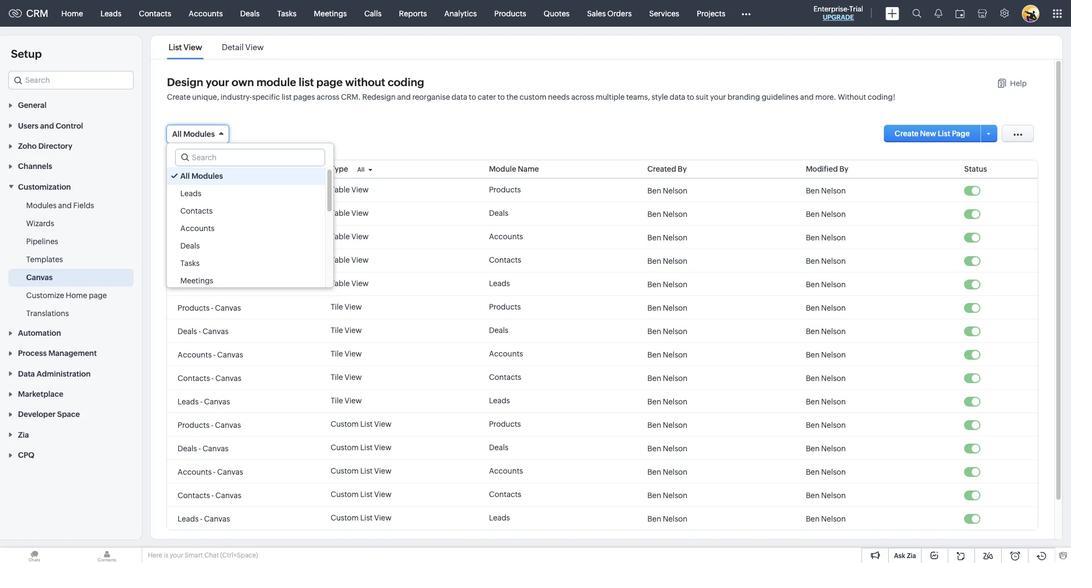 Task type: locate. For each thing, give the bounding box(es) containing it.
home right crm
[[61, 9, 83, 18]]

deals
[[240, 9, 260, 18], [489, 209, 509, 218], [178, 210, 197, 219], [180, 242, 200, 251], [489, 326, 509, 335], [178, 327, 197, 336], [489, 444, 509, 453], [178, 445, 197, 453]]

tile
[[331, 303, 343, 312], [331, 326, 343, 335], [331, 350, 343, 359], [331, 373, 343, 382], [331, 397, 343, 406]]

table for deals - canvas
[[331, 209, 350, 218]]

zia up cpq
[[18, 431, 29, 440]]

1 vertical spatial leads - canvas
[[178, 398, 230, 406]]

0 vertical spatial products - canvas
[[178, 186, 241, 195]]

2 custom from the top
[[331, 444, 359, 453]]

5 custom list view from the top
[[331, 514, 392, 523]]

users
[[18, 122, 38, 130]]

5 tile view from the top
[[331, 397, 362, 406]]

channels
[[18, 162, 52, 171]]

list up pages
[[299, 76, 314, 88]]

0 horizontal spatial page
[[89, 291, 107, 300]]

meetings down 'tasks' option at the top left
[[180, 277, 213, 285]]

industry-
[[221, 93, 252, 102]]

list inside button
[[938, 129, 951, 138]]

2 vertical spatial deals - canvas
[[178, 445, 229, 453]]

customization
[[18, 183, 71, 191]]

profile image
[[1022, 5, 1040, 22]]

your up unique,
[[206, 76, 229, 88]]

Other Modules field
[[735, 5, 758, 22]]

search text field up all modules option
[[176, 150, 307, 166]]

deals inside option
[[180, 242, 200, 251]]

page
[[316, 76, 343, 88], [89, 291, 107, 300]]

1 tile from the top
[[331, 303, 343, 312]]

your right suit
[[710, 93, 726, 102]]

modified
[[806, 165, 838, 174]]

list box containing all modules
[[167, 168, 333, 290]]

all down all modules field in the top of the page
[[180, 172, 190, 181]]

2 horizontal spatial to
[[687, 93, 695, 102]]

0 horizontal spatial to
[[469, 93, 476, 102]]

wizards link
[[26, 218, 54, 229]]

1 deals - canvas from the top
[[178, 210, 229, 219]]

1 horizontal spatial zia
[[907, 553, 917, 561]]

marketplace button
[[0, 384, 142, 405]]

2 name from the left
[[518, 165, 539, 174]]

page up crm. on the top of page
[[316, 76, 343, 88]]

5 tile from the top
[[331, 397, 343, 406]]

reports link
[[390, 0, 436, 26]]

1 vertical spatial accounts - canvas
[[178, 351, 243, 359]]

leads - canvas for table view
[[178, 280, 230, 289]]

1 name from the left
[[206, 165, 227, 174]]

services link
[[641, 0, 688, 26]]

name for module name
[[518, 165, 539, 174]]

0 horizontal spatial data
[[452, 93, 468, 102]]

3 leads - canvas from the top
[[178, 515, 230, 524]]

1 accounts - canvas from the top
[[178, 233, 243, 242]]

home
[[61, 9, 83, 18], [66, 291, 87, 300]]

0 vertical spatial tasks
[[277, 9, 297, 18]]

0 vertical spatial create
[[167, 93, 191, 102]]

create down design
[[167, 93, 191, 102]]

2 vertical spatial your
[[170, 552, 183, 560]]

own
[[232, 76, 254, 88]]

users and control
[[18, 122, 83, 130]]

0 horizontal spatial tasks
[[180, 259, 200, 268]]

orders
[[608, 9, 632, 18]]

1 leads - canvas from the top
[[178, 280, 230, 289]]

1 vertical spatial home
[[66, 291, 87, 300]]

3 tile view from the top
[[331, 350, 362, 359]]

accounts inside option
[[180, 224, 215, 233]]

your
[[206, 76, 229, 88], [710, 93, 726, 102], [170, 552, 183, 560]]

across
[[317, 93, 340, 102], [571, 93, 594, 102]]

list
[[169, 43, 182, 52], [938, 129, 951, 138], [360, 420, 373, 429], [360, 444, 373, 453], [360, 467, 373, 476], [360, 491, 373, 499], [360, 514, 373, 523]]

1 vertical spatial meetings
[[180, 277, 213, 285]]

projects link
[[688, 0, 735, 26]]

canvas name
[[178, 165, 227, 174]]

0 vertical spatial page
[[316, 76, 343, 88]]

custom for contacts - canvas
[[331, 491, 359, 499]]

across left crm. on the top of page
[[317, 93, 340, 102]]

table view
[[331, 186, 369, 194], [331, 209, 369, 218], [331, 233, 369, 241], [331, 256, 369, 265], [331, 279, 369, 288]]

search image
[[913, 9, 922, 18]]

ask zia
[[894, 553, 917, 561]]

1 horizontal spatial page
[[316, 76, 343, 88]]

custom list view for deals - canvas
[[331, 444, 392, 453]]

1 vertical spatial contacts - canvas
[[178, 374, 242, 383]]

accounts link
[[180, 0, 232, 26]]

0 horizontal spatial by
[[678, 165, 687, 174]]

1 vertical spatial page
[[89, 291, 107, 300]]

zia button
[[0, 425, 142, 445]]

data right the style
[[670, 93, 686, 102]]

name up the "leads" option
[[206, 165, 227, 174]]

4 table from the top
[[331, 256, 350, 265]]

1 vertical spatial zia
[[907, 553, 917, 561]]

meetings left calls link
[[314, 9, 347, 18]]

modules up the "leads" option
[[192, 172, 223, 181]]

all modules up "canvas name" at the top left of the page
[[172, 130, 215, 139]]

1 horizontal spatial to
[[498, 93, 505, 102]]

0 vertical spatial search text field
[[9, 72, 133, 89]]

5 table from the top
[[331, 279, 350, 288]]

by right 'modified'
[[840, 165, 849, 174]]

products - canvas
[[178, 186, 241, 195], [178, 304, 241, 313], [178, 421, 241, 430]]

zoho directory
[[18, 142, 72, 151]]

1 vertical spatial deals - canvas
[[178, 327, 229, 336]]

2 vertical spatial contacts - canvas
[[178, 492, 242, 500]]

3 tile from the top
[[331, 350, 343, 359]]

1 horizontal spatial create
[[895, 129, 919, 138]]

0 vertical spatial zia
[[18, 431, 29, 440]]

0 vertical spatial contacts - canvas
[[178, 257, 242, 266]]

1 custom from the top
[[331, 420, 359, 429]]

redesign
[[362, 93, 396, 102]]

table view for accounts - canvas
[[331, 233, 369, 241]]

4 table view from the top
[[331, 256, 369, 265]]

modules and fields link
[[26, 200, 94, 211]]

products - canvas for custom list view
[[178, 421, 241, 430]]

create left new
[[895, 129, 919, 138]]

products
[[494, 9, 526, 18], [489, 186, 521, 194], [178, 186, 210, 195], [489, 303, 521, 312], [178, 304, 210, 313], [489, 420, 521, 429], [178, 421, 210, 430]]

and left more. at the right
[[800, 93, 814, 102]]

2 vertical spatial accounts - canvas
[[178, 468, 243, 477]]

1 horizontal spatial list
[[299, 76, 314, 88]]

0 horizontal spatial your
[[170, 552, 183, 560]]

teams,
[[626, 93, 650, 102]]

and down coding
[[397, 93, 411, 102]]

created
[[648, 165, 677, 174]]

tile for leads - canvas
[[331, 397, 343, 406]]

and left 'fields'
[[58, 201, 72, 210]]

deals - canvas
[[178, 210, 229, 219], [178, 327, 229, 336], [178, 445, 229, 453]]

0 vertical spatial all modules
[[172, 130, 215, 139]]

sales orders
[[587, 9, 632, 18]]

translations
[[26, 309, 69, 318]]

0 vertical spatial accounts - canvas
[[178, 233, 243, 242]]

products link
[[486, 0, 535, 26]]

1 horizontal spatial by
[[840, 165, 849, 174]]

1 horizontal spatial name
[[518, 165, 539, 174]]

modules inside customization region
[[26, 201, 57, 210]]

home right customize
[[66, 291, 87, 300]]

4 tile from the top
[[331, 373, 343, 382]]

quotes link
[[535, 0, 579, 26]]

0 horizontal spatial meetings
[[180, 277, 213, 285]]

accounts
[[189, 9, 223, 18], [180, 224, 215, 233], [489, 233, 523, 241], [178, 233, 212, 242], [489, 350, 523, 359], [178, 351, 212, 359], [489, 467, 523, 476], [178, 468, 212, 477]]

without
[[838, 93, 867, 102]]

5 table view from the top
[[331, 279, 369, 288]]

sales orders link
[[579, 0, 641, 26]]

create inside button
[[895, 129, 919, 138]]

custom for products - canvas
[[331, 420, 359, 429]]

contacts - canvas
[[178, 257, 242, 266], [178, 374, 242, 383], [178, 492, 242, 500]]

page up automation dropdown button
[[89, 291, 107, 300]]

search element
[[906, 0, 929, 27]]

templates
[[26, 255, 63, 264]]

to
[[469, 93, 476, 102], [498, 93, 505, 102], [687, 93, 695, 102]]

2 tile view from the top
[[331, 326, 362, 335]]

tile view for leads - canvas
[[331, 397, 362, 406]]

3 table view from the top
[[331, 233, 369, 241]]

3 products - canvas from the top
[[178, 421, 241, 430]]

contacts inside option
[[180, 207, 213, 216]]

tile view for contacts - canvas
[[331, 373, 362, 382]]

1 vertical spatial list
[[282, 93, 292, 102]]

the
[[507, 93, 518, 102]]

create for create unique, industry-specific list pages across crm. redesign and reorganise data to cater to the custom needs across multiple teams, style data to suit your branding guidelines and more. without coding!
[[167, 93, 191, 102]]

list box
[[167, 168, 333, 290]]

deals option
[[167, 237, 325, 255]]

create for create new list page
[[895, 129, 919, 138]]

1 table view from the top
[[331, 186, 369, 194]]

search text field up general dropdown button in the left top of the page
[[9, 72, 133, 89]]

name
[[206, 165, 227, 174], [518, 165, 539, 174]]

2 horizontal spatial your
[[710, 93, 726, 102]]

create new list page button
[[884, 125, 981, 142]]

3 custom from the top
[[331, 467, 359, 476]]

customize home page link
[[26, 290, 107, 301]]

0 horizontal spatial name
[[206, 165, 227, 174]]

1 horizontal spatial meetings
[[314, 9, 347, 18]]

1 custom list view from the top
[[331, 420, 392, 429]]

general button
[[0, 95, 142, 115]]

0 vertical spatial deals - canvas
[[178, 210, 229, 219]]

signals element
[[929, 0, 949, 27]]

modules up wizards link
[[26, 201, 57, 210]]

1 horizontal spatial data
[[670, 93, 686, 102]]

table view for contacts - canvas
[[331, 256, 369, 265]]

all inside option
[[180, 172, 190, 181]]

to left suit
[[687, 93, 695, 102]]

templates link
[[26, 254, 63, 265]]

all modules down all modules field in the top of the page
[[180, 172, 223, 181]]

products - canvas for tile view
[[178, 304, 241, 313]]

modules up "canvas name" at the top left of the page
[[183, 130, 215, 139]]

nelson
[[663, 186, 688, 195], [822, 186, 846, 195], [663, 210, 688, 219], [822, 210, 846, 219], [663, 233, 688, 242], [822, 233, 846, 242], [663, 257, 688, 266], [822, 257, 846, 266], [663, 280, 688, 289], [822, 280, 846, 289], [663, 304, 688, 313], [822, 304, 846, 313], [663, 327, 688, 336], [822, 327, 846, 336], [663, 351, 688, 359], [822, 351, 846, 359], [663, 374, 688, 383], [822, 374, 846, 383], [663, 398, 688, 406], [822, 398, 846, 406], [663, 421, 688, 430], [822, 421, 846, 430], [663, 445, 688, 453], [822, 445, 846, 453], [663, 468, 688, 477], [822, 468, 846, 477], [663, 492, 688, 500], [822, 492, 846, 500], [663, 515, 688, 524], [822, 515, 846, 524]]

0 horizontal spatial across
[[317, 93, 340, 102]]

1 vertical spatial all modules
[[180, 172, 223, 181]]

0 vertical spatial list
[[299, 76, 314, 88]]

all right "type"
[[357, 167, 365, 173]]

2 vertical spatial products - canvas
[[178, 421, 241, 430]]

1 tile view from the top
[[331, 303, 362, 312]]

0 horizontal spatial list
[[282, 93, 292, 102]]

0 horizontal spatial create
[[167, 93, 191, 102]]

3 accounts - canvas from the top
[[178, 468, 243, 477]]

2 custom list view from the top
[[331, 444, 392, 453]]

here
[[148, 552, 162, 560]]

3 deals - canvas from the top
[[178, 445, 229, 453]]

4 tile view from the top
[[331, 373, 362, 382]]

profile element
[[1016, 0, 1046, 26]]

create menu element
[[879, 0, 906, 26]]

1 contacts - canvas from the top
[[178, 257, 242, 266]]

2 tile from the top
[[331, 326, 343, 335]]

4 custom from the top
[[331, 491, 359, 499]]

Search text field
[[9, 72, 133, 89], [176, 150, 307, 166]]

by
[[678, 165, 687, 174], [840, 165, 849, 174]]

all inside field
[[172, 130, 182, 139]]

list for contacts
[[360, 491, 373, 499]]

across right needs
[[571, 93, 594, 102]]

modules inside field
[[183, 130, 215, 139]]

create menu image
[[886, 7, 900, 20]]

needs
[[548, 93, 570, 102]]

leads - canvas for custom list view
[[178, 515, 230, 524]]

2 table view from the top
[[331, 209, 369, 218]]

page inside 'link'
[[89, 291, 107, 300]]

2 vertical spatial modules
[[26, 201, 57, 210]]

1 by from the left
[[678, 165, 687, 174]]

contacts - canvas for custom list view
[[178, 492, 242, 500]]

0 vertical spatial meetings
[[314, 9, 347, 18]]

meetings inside "option"
[[180, 277, 213, 285]]

fields
[[73, 201, 94, 210]]

customization region
[[0, 197, 142, 323]]

management
[[48, 350, 97, 358]]

to left cater
[[469, 93, 476, 102]]

customization button
[[0, 177, 142, 197]]

2 products - canvas from the top
[[178, 304, 241, 313]]

tasks inside option
[[180, 259, 200, 268]]

list down design your own module list page without coding
[[282, 93, 292, 102]]

1 vertical spatial modules
[[192, 172, 223, 181]]

module name
[[489, 165, 539, 174]]

all modules
[[172, 130, 215, 139], [180, 172, 223, 181]]

2 vertical spatial leads - canvas
[[178, 515, 230, 524]]

design
[[167, 76, 203, 88]]

custom
[[331, 420, 359, 429], [331, 444, 359, 453], [331, 467, 359, 476], [331, 491, 359, 499], [331, 514, 359, 523]]

3 custom list view from the top
[[331, 467, 392, 476]]

by for modified by
[[840, 165, 849, 174]]

and right users on the top of page
[[40, 122, 54, 130]]

2 accounts - canvas from the top
[[178, 351, 243, 359]]

custom list view for accounts - canvas
[[331, 467, 392, 476]]

zia right ask
[[907, 553, 917, 561]]

name right module
[[518, 165, 539, 174]]

1 vertical spatial products - canvas
[[178, 304, 241, 313]]

contacts
[[139, 9, 171, 18], [180, 207, 213, 216], [489, 256, 522, 265], [178, 257, 210, 266], [489, 373, 522, 382], [178, 374, 210, 383], [489, 491, 522, 499], [178, 492, 210, 500]]

4 custom list view from the top
[[331, 491, 392, 499]]

sales
[[587, 9, 606, 18]]

2 contacts - canvas from the top
[[178, 374, 242, 383]]

1 horizontal spatial across
[[571, 93, 594, 102]]

zia inside dropdown button
[[18, 431, 29, 440]]

users and control button
[[0, 115, 142, 136]]

3 table from the top
[[331, 233, 350, 241]]

all up "canvas name" at the top left of the page
[[172, 130, 182, 139]]

2 by from the left
[[840, 165, 849, 174]]

-
[[211, 186, 214, 195], [199, 210, 201, 219], [213, 233, 216, 242], [212, 257, 214, 266], [200, 280, 203, 289], [211, 304, 214, 313], [199, 327, 201, 336], [213, 351, 216, 359], [212, 374, 214, 383], [200, 398, 203, 406], [211, 421, 214, 430], [199, 445, 201, 453], [213, 468, 216, 477], [212, 492, 214, 500], [200, 515, 203, 524]]

create
[[167, 93, 191, 102], [895, 129, 919, 138]]

None field
[[8, 71, 134, 90]]

tasks option
[[167, 255, 325, 272]]

create new list page
[[895, 129, 970, 138]]

1 vertical spatial tasks
[[180, 259, 200, 268]]

coding
[[388, 76, 424, 88]]

is
[[164, 552, 168, 560]]

your right is
[[170, 552, 183, 560]]

to left the
[[498, 93, 505, 102]]

custom for deals - canvas
[[331, 444, 359, 453]]

meetings link
[[305, 0, 356, 26]]

3 contacts - canvas from the top
[[178, 492, 242, 500]]

5 custom from the top
[[331, 514, 359, 523]]

1 horizontal spatial search text field
[[176, 150, 307, 166]]

2 to from the left
[[498, 93, 505, 102]]

0 vertical spatial modules
[[183, 130, 215, 139]]

1 vertical spatial create
[[895, 129, 919, 138]]

1 horizontal spatial tasks
[[277, 9, 297, 18]]

1 horizontal spatial your
[[206, 76, 229, 88]]

2 deals - canvas from the top
[[178, 327, 229, 336]]

2 table from the top
[[331, 209, 350, 218]]

canvas
[[178, 165, 204, 174], [215, 186, 241, 195], [203, 210, 229, 219], [217, 233, 243, 242], [216, 257, 242, 266], [26, 273, 53, 282], [204, 280, 230, 289], [215, 304, 241, 313], [203, 327, 229, 336], [217, 351, 243, 359], [216, 374, 242, 383], [204, 398, 230, 406], [215, 421, 241, 430], [203, 445, 229, 453], [217, 468, 243, 477], [216, 492, 242, 500], [204, 515, 230, 524]]

by right created
[[678, 165, 687, 174]]

0 vertical spatial leads - canvas
[[178, 280, 230, 289]]

upgrade
[[823, 14, 854, 21]]

modules
[[183, 130, 215, 139], [192, 172, 223, 181], [26, 201, 57, 210]]

zoho directory button
[[0, 136, 142, 156]]

data left cater
[[452, 93, 468, 102]]

tile for deals - canvas
[[331, 326, 343, 335]]

1 vertical spatial your
[[710, 93, 726, 102]]

accounts - canvas for tile view
[[178, 351, 243, 359]]

deals - canvas for custom list view
[[178, 445, 229, 453]]

custom list view for contacts - canvas
[[331, 491, 392, 499]]

all
[[172, 130, 182, 139], [357, 167, 365, 173], [180, 172, 190, 181]]

All Modules field
[[166, 125, 229, 144]]

list containing list view
[[159, 35, 274, 59]]

0 horizontal spatial zia
[[18, 431, 29, 440]]

create unique, industry-specific list pages across crm. redesign and reorganise data to cater to the custom needs across multiple teams, style data to suit your branding guidelines and more. without coding!
[[167, 93, 896, 102]]

list
[[159, 35, 274, 59]]

list for leads
[[360, 514, 373, 523]]



Task type: vqa. For each thing, say whether or not it's contained in the screenshot.


Task type: describe. For each thing, give the bounding box(es) containing it.
table view for deals - canvas
[[331, 209, 369, 218]]

process management button
[[0, 343, 142, 364]]

reports
[[399, 9, 427, 18]]

contacts - canvas for table view
[[178, 257, 242, 266]]

leads option
[[167, 185, 325, 203]]

pipelines link
[[26, 236, 58, 247]]

more.
[[816, 93, 837, 102]]

zoho
[[18, 142, 37, 151]]

all modules option
[[167, 168, 325, 185]]

list for accounts
[[360, 467, 373, 476]]

customize
[[26, 291, 64, 300]]

crm link
[[9, 8, 48, 19]]

deals - canvas for table view
[[178, 210, 229, 219]]

canvas inside customization region
[[26, 273, 53, 282]]

reorganise
[[412, 93, 450, 102]]

modules and fields
[[26, 201, 94, 210]]

custom list view for products - canvas
[[331, 420, 392, 429]]

modified by
[[806, 165, 849, 174]]

general
[[18, 101, 47, 110]]

coding!
[[868, 93, 896, 102]]

chats image
[[0, 549, 69, 564]]

setup
[[11, 47, 42, 60]]

guidelines
[[762, 93, 799, 102]]

projects
[[697, 9, 726, 18]]

process management
[[18, 350, 97, 358]]

enterprise-trial upgrade
[[814, 5, 864, 21]]

developer space
[[18, 411, 80, 419]]

contacts image
[[73, 549, 141, 564]]

detail view link
[[220, 43, 266, 52]]

3 to from the left
[[687, 93, 695, 102]]

wizards
[[26, 219, 54, 228]]

list for specific
[[282, 93, 292, 102]]

style
[[652, 93, 668, 102]]

list for deals
[[360, 444, 373, 453]]

cpq button
[[0, 445, 142, 466]]

tasks link
[[269, 0, 305, 26]]

calendar image
[[956, 9, 965, 18]]

module
[[257, 76, 296, 88]]

here is your smart chat (ctrl+space)
[[148, 552, 258, 560]]

services
[[649, 9, 680, 18]]

analytics link
[[436, 0, 486, 26]]

crm
[[26, 8, 48, 19]]

1 table from the top
[[331, 186, 350, 194]]

1 products - canvas from the top
[[178, 186, 241, 195]]

custom for accounts - canvas
[[331, 467, 359, 476]]

space
[[57, 411, 80, 419]]

accounts option
[[167, 220, 325, 237]]

data administration
[[18, 370, 91, 379]]

page
[[952, 129, 970, 138]]

ask
[[894, 553, 906, 561]]

and inside dropdown button
[[40, 122, 54, 130]]

deals - canvas for tile view
[[178, 327, 229, 336]]

cater
[[478, 93, 496, 102]]

developer space button
[[0, 405, 142, 425]]

calls link
[[356, 0, 390, 26]]

all modules inside option
[[180, 172, 223, 181]]

process
[[18, 350, 47, 358]]

(ctrl+space)
[[220, 552, 258, 560]]

chat
[[204, 552, 219, 560]]

1 across from the left
[[317, 93, 340, 102]]

unique,
[[192, 93, 219, 102]]

accounts - canvas for custom list view
[[178, 468, 243, 477]]

signals image
[[935, 9, 943, 18]]

trial
[[850, 5, 864, 13]]

detail
[[222, 43, 244, 52]]

1 to from the left
[[469, 93, 476, 102]]

0 vertical spatial home
[[61, 9, 83, 18]]

0 horizontal spatial search text field
[[9, 72, 133, 89]]

quotes
[[544, 9, 570, 18]]

control
[[56, 122, 83, 130]]

meetings option
[[167, 272, 325, 290]]

type
[[331, 165, 348, 174]]

suit
[[696, 93, 709, 102]]

0 vertical spatial your
[[206, 76, 229, 88]]

help
[[1011, 79, 1027, 88]]

list for products
[[360, 420, 373, 429]]

canvas link
[[26, 272, 53, 283]]

translations link
[[26, 308, 69, 319]]

and inside customization region
[[58, 201, 72, 210]]

new
[[921, 129, 937, 138]]

2 across from the left
[[571, 93, 594, 102]]

customize home page
[[26, 291, 107, 300]]

custom
[[520, 93, 547, 102]]

enterprise-
[[814, 5, 850, 13]]

home link
[[53, 0, 92, 26]]

table for contacts - canvas
[[331, 256, 350, 265]]

2 leads - canvas from the top
[[178, 398, 230, 406]]

module
[[489, 165, 517, 174]]

all modules inside field
[[172, 130, 215, 139]]

1 vertical spatial search text field
[[176, 150, 307, 166]]

table for accounts - canvas
[[331, 233, 350, 241]]

deals link
[[232, 0, 269, 26]]

home inside 'link'
[[66, 291, 87, 300]]

tile view for products - canvas
[[331, 303, 362, 312]]

pipelines
[[26, 237, 58, 246]]

tile for products - canvas
[[331, 303, 343, 312]]

data
[[18, 370, 35, 379]]

tile for accounts - canvas
[[331, 350, 343, 359]]

tile view for accounts - canvas
[[331, 350, 362, 359]]

design your own module list page without coding
[[167, 76, 424, 88]]

accounts - canvas for table view
[[178, 233, 243, 242]]

calls
[[364, 9, 382, 18]]

list view
[[169, 43, 202, 52]]

automation
[[18, 329, 61, 338]]

without
[[345, 76, 385, 88]]

contacts link
[[130, 0, 180, 26]]

1 data from the left
[[452, 93, 468, 102]]

name for canvas name
[[206, 165, 227, 174]]

leads inside option
[[180, 189, 201, 198]]

2 data from the left
[[670, 93, 686, 102]]

contacts option
[[167, 203, 325, 220]]

data administration button
[[0, 364, 142, 384]]

analytics
[[444, 9, 477, 18]]

crm.
[[341, 93, 361, 102]]

channels button
[[0, 156, 142, 177]]

tile for contacts - canvas
[[331, 373, 343, 382]]

cpq
[[18, 452, 34, 460]]

developer
[[18, 411, 56, 419]]

specific
[[252, 93, 280, 102]]

tile view for deals - canvas
[[331, 326, 362, 335]]

directory
[[38, 142, 72, 151]]

contacts - canvas for tile view
[[178, 374, 242, 383]]

marketplace
[[18, 390, 63, 399]]

list for module
[[299, 76, 314, 88]]

modules inside option
[[192, 172, 223, 181]]

meetings inside "link"
[[314, 9, 347, 18]]

by for created by
[[678, 165, 687, 174]]



